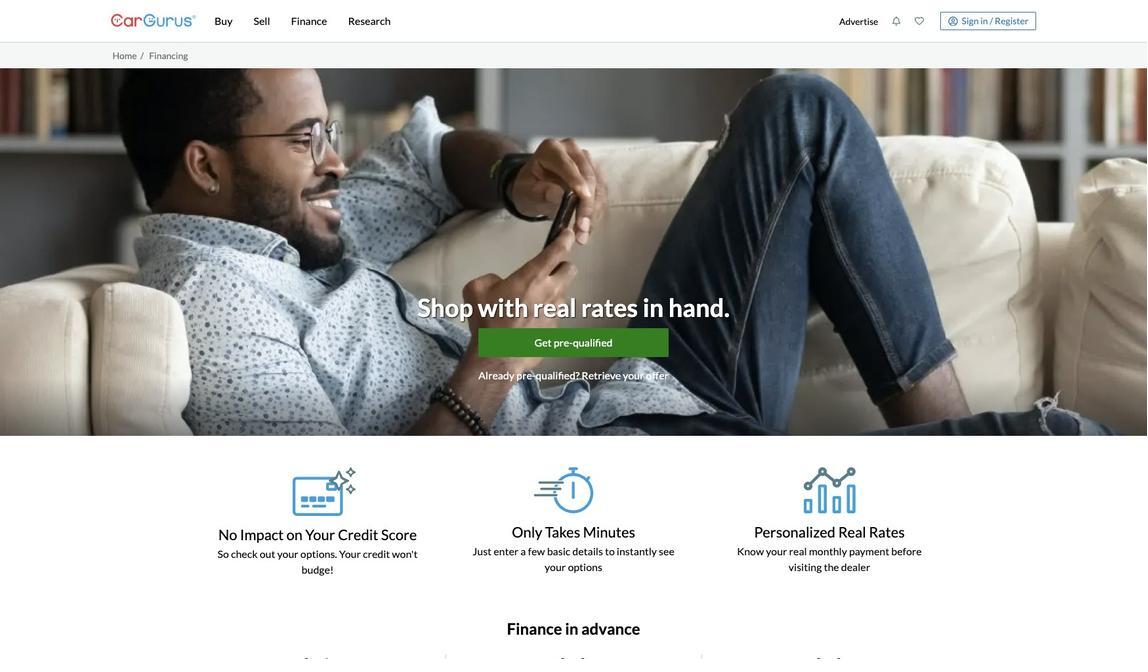 Task type: vqa. For each thing, say whether or not it's contained in the screenshot.
MINUTES
yes



Task type: locate. For each thing, give the bounding box(es) containing it.
see
[[659, 545, 675, 557]]

check
[[231, 548, 258, 560]]

before
[[892, 545, 922, 557]]

your up options.
[[305, 526, 335, 543]]

0 vertical spatial finance
[[291, 14, 327, 27]]

0 vertical spatial your
[[305, 526, 335, 543]]

sell
[[254, 14, 270, 27]]

get
[[535, 336, 552, 348]]

your
[[623, 369, 644, 381], [766, 545, 788, 557], [277, 548, 299, 560], [545, 561, 566, 573]]

financing
[[149, 50, 188, 61]]

in right sign
[[981, 15, 988, 26]]

1 horizontal spatial your
[[339, 548, 361, 560]]

dealer
[[842, 561, 871, 573]]

impact
[[240, 526, 284, 543]]

2 vertical spatial in
[[565, 619, 579, 638]]

your right "out"
[[277, 548, 299, 560]]

won't
[[392, 548, 418, 560]]

/ left the register
[[990, 15, 994, 26]]

your left "offer"
[[623, 369, 644, 381]]

research
[[348, 14, 391, 27]]

advertise link
[[833, 3, 886, 39]]

credit
[[363, 548, 390, 560]]

credit
[[338, 526, 379, 543]]

0 horizontal spatial in
[[565, 619, 579, 638]]

enter
[[494, 545, 519, 557]]

just
[[473, 545, 492, 557]]

pre- right already
[[517, 369, 536, 381]]

1 vertical spatial real
[[790, 545, 807, 557]]

options.
[[301, 548, 337, 560]]

options
[[568, 561, 603, 573]]

0 vertical spatial /
[[990, 15, 994, 26]]

in
[[981, 15, 988, 26], [643, 292, 664, 322], [565, 619, 579, 638]]

1 vertical spatial pre-
[[517, 369, 536, 381]]

minutes
[[583, 523, 636, 541]]

few
[[528, 545, 545, 557]]

basic
[[547, 545, 571, 557]]

in inside menu
[[981, 15, 988, 26]]

1 vertical spatial in
[[643, 292, 664, 322]]

details
[[573, 545, 603, 557]]

your down credit
[[339, 548, 361, 560]]

0 horizontal spatial pre-
[[517, 369, 536, 381]]

finance
[[291, 14, 327, 27], [507, 619, 562, 638]]

2 horizontal spatial in
[[981, 15, 988, 26]]

pre- inside button
[[554, 336, 573, 348]]

menu
[[833, 3, 1037, 39]]

cargurus logo homepage link image
[[111, 2, 196, 40]]

qualified
[[573, 336, 613, 348]]

real up the get
[[533, 292, 577, 322]]

finance inside finance dropdown button
[[291, 14, 327, 27]]

your
[[305, 526, 335, 543], [339, 548, 361, 560]]

open notifications image
[[893, 16, 902, 26]]

no impact on your credit score so check out your options. your credit won't budge!
[[218, 526, 418, 576]]

1 vertical spatial your
[[339, 548, 361, 560]]

visiting
[[789, 561, 822, 573]]

1 horizontal spatial /
[[990, 15, 994, 26]]

menu bar
[[196, 0, 833, 42]]

advertise
[[840, 15, 879, 27]]

1 horizontal spatial finance
[[507, 619, 562, 638]]

0 horizontal spatial real
[[533, 292, 577, 322]]

with
[[478, 292, 529, 322]]

qualified?
[[536, 369, 580, 381]]

/ right home
[[140, 50, 144, 61]]

finance button
[[281, 0, 338, 42]]

pre- for qualified
[[554, 336, 573, 348]]

real inside "personalized real rates know your real monthly payment before visiting the dealer"
[[790, 545, 807, 557]]

your down basic
[[545, 561, 566, 573]]

hand.
[[669, 292, 730, 322]]

0 vertical spatial pre-
[[554, 336, 573, 348]]

0 vertical spatial real
[[533, 292, 577, 322]]

real up "visiting"
[[790, 545, 807, 557]]

register
[[995, 15, 1029, 26]]

monthly
[[809, 545, 848, 557]]

out
[[260, 548, 275, 560]]

sign in / register link
[[941, 12, 1037, 30]]

1 horizontal spatial pre-
[[554, 336, 573, 348]]

0 horizontal spatial your
[[305, 526, 335, 543]]

pre-
[[554, 336, 573, 348], [517, 369, 536, 381]]

budge!
[[302, 563, 334, 576]]

in left advance
[[565, 619, 579, 638]]

in right rates
[[643, 292, 664, 322]]

user icon image
[[949, 16, 959, 26]]

real
[[533, 292, 577, 322], [790, 545, 807, 557]]

your inside no impact on your credit score so check out your options. your credit won't budge!
[[277, 548, 299, 560]]

buy
[[215, 14, 233, 27]]

offer
[[646, 369, 669, 381]]

0 horizontal spatial finance
[[291, 14, 327, 27]]

cargurus logo homepage link link
[[111, 2, 196, 40]]

/
[[990, 15, 994, 26], [140, 50, 144, 61]]

personalized real rates know your real monthly payment before visiting the dealer
[[738, 523, 922, 573]]

1 vertical spatial /
[[140, 50, 144, 61]]

your right know
[[766, 545, 788, 557]]

buy button
[[204, 0, 243, 42]]

shop
[[418, 292, 473, 322]]

0 vertical spatial in
[[981, 15, 988, 26]]

1 vertical spatial finance
[[507, 619, 562, 638]]

1 horizontal spatial real
[[790, 545, 807, 557]]

finance for finance
[[291, 14, 327, 27]]

pre- right the get
[[554, 336, 573, 348]]

home / financing
[[113, 50, 188, 61]]

research button
[[338, 0, 401, 42]]



Task type: describe. For each thing, give the bounding box(es) containing it.
shop with real rates in hand image
[[0, 68, 1148, 436]]

real
[[839, 523, 867, 541]]

so
[[218, 548, 229, 560]]

in for advance
[[565, 619, 579, 638]]

rates
[[869, 523, 905, 541]]

/ inside menu
[[990, 15, 994, 26]]

your inside only takes minutes just enter a few basic details to instantly see your options
[[545, 561, 566, 573]]

only takes minutes just enter a few basic details to instantly see your options
[[473, 523, 675, 573]]

sell button
[[243, 0, 281, 42]]

already pre-qualified? retrieve your offer
[[479, 369, 669, 381]]

to
[[605, 545, 615, 557]]

shop with real rates in hand.
[[418, 292, 730, 322]]

menu bar containing buy
[[196, 0, 833, 42]]

rates
[[582, 292, 638, 322]]

sign in / register
[[962, 15, 1029, 26]]

menu containing sign in / register
[[833, 3, 1037, 39]]

advance
[[582, 619, 641, 638]]

personalized
[[755, 523, 836, 541]]

get pre-qualified button
[[479, 328, 669, 357]]

in for /
[[981, 15, 988, 26]]

1 horizontal spatial in
[[643, 292, 664, 322]]

pre- for qualified?
[[517, 369, 536, 381]]

a
[[521, 545, 526, 557]]

sign
[[962, 15, 979, 26]]

instantly
[[617, 545, 657, 557]]

your inside "personalized real rates know your real monthly payment before visiting the dealer"
[[766, 545, 788, 557]]

home
[[113, 50, 137, 61]]

only
[[512, 523, 543, 541]]

already pre-qualified? retrieve your offer link
[[479, 367, 669, 383]]

0 horizontal spatial /
[[140, 50, 144, 61]]

know
[[738, 545, 764, 557]]

get pre-qualified
[[535, 336, 613, 348]]

retrieve
[[582, 369, 621, 381]]

saved cars image
[[916, 16, 925, 26]]

score
[[381, 526, 417, 543]]

payment
[[850, 545, 890, 557]]

on
[[287, 526, 303, 543]]

no
[[218, 526, 237, 543]]

finance for finance in advance
[[507, 619, 562, 638]]

already
[[479, 369, 515, 381]]

takes
[[546, 523, 581, 541]]

the
[[824, 561, 840, 573]]

finance in advance
[[507, 619, 641, 638]]

your inside already pre-qualified? retrieve your offer link
[[623, 369, 644, 381]]

home link
[[113, 50, 137, 61]]



